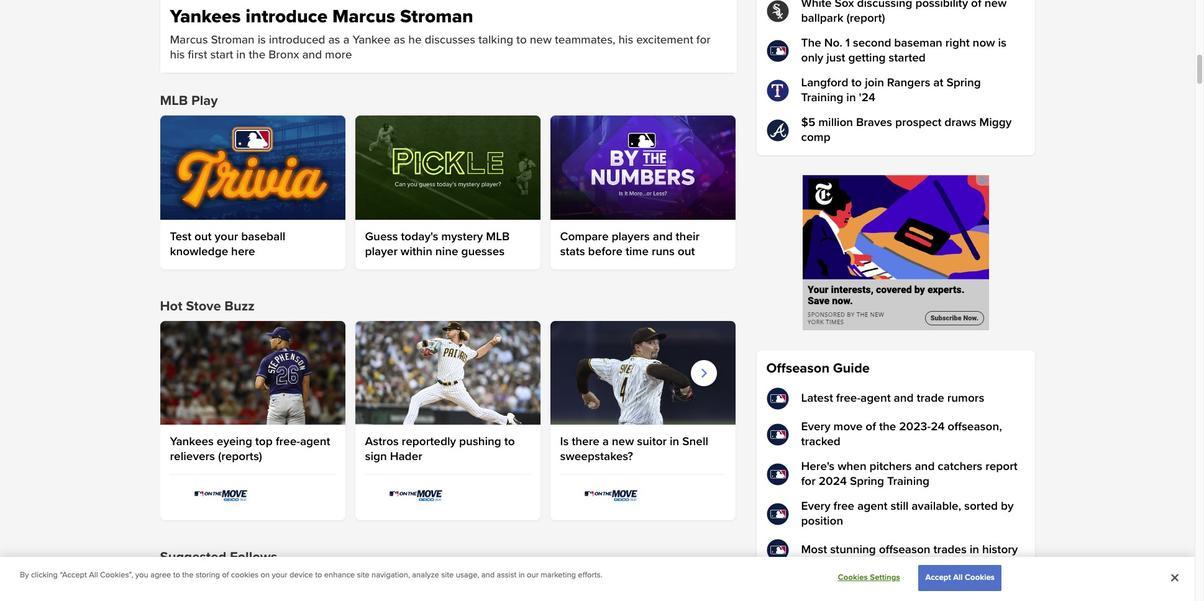 Task type: locate. For each thing, give the bounding box(es) containing it.
prospect
[[895, 116, 942, 130]]

out inside test out your baseball knowledge here
[[194, 230, 212, 244]]

1 horizontal spatial on
[[388, 572, 400, 585]]

1 horizontal spatial a
[[603, 435, 609, 449]]

0 vertical spatial agent
[[861, 391, 891, 406]]

2 vertical spatial mlb
[[254, 572, 274, 585]]

by
[[20, 571, 29, 581]]

follows
[[230, 549, 277, 566]]

0 horizontal spatial for
[[696, 33, 711, 47]]

on inside suggested follows follow your favorite mlb players to stay updated on their recent and upcoming performances, watch highlights, and track their stats!
[[388, 572, 400, 585]]

stroman up start
[[211, 33, 255, 47]]

1 site from the left
[[357, 571, 369, 581]]

1 vertical spatial players
[[277, 572, 311, 585]]

1 vertical spatial spring
[[850, 475, 884, 489]]

1 vertical spatial free-
[[276, 435, 300, 449]]

rangers image
[[766, 80, 789, 102]]

of inside 'every move of the 2023-24 offseason, tracked'
[[866, 420, 876, 434]]

baseball
[[241, 230, 285, 244]]

0 horizontal spatial a
[[343, 33, 349, 47]]

0 vertical spatial spring
[[947, 76, 981, 90]]

0 horizontal spatial as
[[328, 33, 340, 47]]

draws
[[945, 116, 976, 130]]

1 vertical spatial every
[[801, 500, 831, 514]]

mlb image for every
[[766, 424, 789, 446]]

agent for latest
[[861, 391, 891, 406]]

24
[[931, 420, 945, 434]]

mlb image down the offseason
[[766, 388, 789, 410]]

marketing
[[541, 571, 576, 581]]

1 horizontal spatial for
[[801, 475, 816, 489]]

report
[[986, 460, 1018, 474]]

yankees inside the "yankees introduce marcus stroman marcus stroman is introduced as a yankee as he discusses talking to new teammates, his excitement for his first start in the bronx and more"
[[170, 5, 241, 28]]

0 vertical spatial of
[[971, 0, 982, 11]]

new left teammates,
[[530, 33, 552, 47]]

settings
[[870, 573, 900, 583]]

in left 'our'
[[519, 571, 525, 581]]

0 horizontal spatial his
[[170, 48, 185, 62]]

1 yankees from the top
[[170, 5, 241, 28]]

players
[[612, 230, 650, 244], [277, 572, 311, 585]]

as up more
[[328, 33, 340, 47]]

by clicking "accept all cookies", you agree to the storing of cookies on your device to enhance site navigation, analyze site usage, and assist in our marketing efforts.
[[20, 571, 602, 581]]

0 horizontal spatial free-
[[276, 435, 300, 449]]

mlb left 'play'
[[160, 93, 188, 109]]

your up here
[[215, 230, 238, 244]]

test out your baseball knowledge here image
[[160, 116, 345, 220]]

and inside the "yankees introduce marcus stroman marcus stroman is introduced as a yankee as he discusses talking to new teammates, his excitement for his first start in the bronx and more"
[[302, 48, 322, 62]]

of right possibility
[[971, 0, 982, 11]]

players inside suggested follows follow your favorite mlb players to stay updated on their recent and upcoming performances, watch highlights, and track their stats!
[[277, 572, 311, 585]]

mlb image inside every move of the 2023-24 offseason, tracked link
[[766, 424, 789, 446]]

0 horizontal spatial training
[[801, 91, 843, 105]]

clicking
[[31, 571, 58, 581]]

follow
[[160, 572, 190, 585]]

in right start
[[236, 48, 246, 62]]

hot
[[160, 298, 182, 315]]

of right storing
[[222, 571, 229, 581]]

0 vertical spatial out
[[194, 230, 212, 244]]

for down here's
[[801, 475, 816, 489]]

marcus
[[332, 5, 395, 28], [170, 33, 208, 47]]

and left 'trade'
[[894, 391, 914, 406]]

guesses
[[461, 245, 505, 259]]

is there a new suitor in snell sweepstakes? link
[[560, 435, 725, 465]]

0 horizontal spatial their
[[160, 585, 181, 599]]

mlb image up mlb icon
[[766, 464, 789, 486]]

in left the snell
[[670, 435, 679, 449]]

and left track
[[676, 572, 694, 585]]

the inside privacy alert dialog
[[182, 571, 194, 581]]

1 horizontal spatial as
[[394, 33, 405, 47]]

0 horizontal spatial is
[[258, 33, 266, 47]]

training down the pitchers
[[887, 475, 930, 489]]

0 horizontal spatial of
[[222, 571, 229, 581]]

spring down the when
[[850, 475, 884, 489]]

mystery
[[441, 230, 483, 244]]

compare players and their stats before time runs out link
[[560, 230, 725, 259]]

mlb
[[160, 93, 188, 109], [486, 230, 510, 244], [254, 572, 274, 585]]

in right 'trades'
[[970, 543, 979, 557]]

0 horizontal spatial the
[[182, 571, 194, 581]]

1 horizontal spatial cookies
[[965, 573, 995, 583]]

second
[[853, 36, 891, 50]]

upcoming
[[478, 572, 524, 585]]

2 horizontal spatial new
[[985, 0, 1007, 11]]

1 vertical spatial training
[[887, 475, 930, 489]]

0 vertical spatial stroman
[[400, 5, 473, 28]]

0 vertical spatial training
[[801, 91, 843, 105]]

mlb down follows
[[254, 572, 274, 585]]

of inside privacy alert dialog
[[222, 571, 229, 581]]

out inside compare players and their stats before time runs out
[[678, 245, 695, 259]]

0 horizontal spatial all
[[89, 571, 98, 581]]

your left device
[[272, 571, 287, 581]]

free- up the move
[[836, 391, 861, 406]]

0 horizontal spatial new
[[530, 33, 552, 47]]

every
[[801, 420, 831, 434], [801, 500, 831, 514]]

0 horizontal spatial your
[[193, 572, 214, 585]]

every up the position
[[801, 500, 831, 514]]

marcus up yankee
[[332, 5, 395, 28]]

yankees inside yankees eyeing top free-agent relievers (reports)
[[170, 435, 214, 449]]

your inside privacy alert dialog
[[272, 571, 287, 581]]

2 horizontal spatial their
[[676, 230, 700, 244]]

1 vertical spatial agent
[[300, 435, 330, 449]]

mlb image down mlb icon
[[766, 539, 789, 562]]

his left excitement
[[619, 33, 633, 47]]

out right runs
[[678, 245, 695, 259]]

new up now
[[985, 0, 1007, 11]]

watch
[[596, 572, 624, 585]]

0 vertical spatial yankees
[[170, 5, 241, 28]]

1 horizontal spatial the
[[249, 48, 266, 62]]

spring right at
[[947, 76, 981, 90]]

1 as from the left
[[328, 33, 340, 47]]

a up more
[[343, 33, 349, 47]]

possibility
[[916, 0, 968, 11]]

in inside "langford to join rangers at spring training in '24"
[[846, 91, 856, 105]]

1 horizontal spatial site
[[441, 571, 454, 581]]

pushing
[[459, 435, 501, 449]]

2 horizontal spatial of
[[971, 0, 982, 11]]

0 vertical spatial for
[[696, 33, 711, 47]]

advertisement element for astros reportedly pushing to sign hader
[[386, 485, 510, 506]]

marcus up first
[[170, 33, 208, 47]]

training inside the here's when pitchers and catchers report for 2024 spring training
[[887, 475, 930, 489]]

sorted
[[964, 500, 998, 514]]

device
[[290, 571, 313, 581]]

0 horizontal spatial cookies
[[838, 573, 868, 583]]

0 vertical spatial a
[[343, 33, 349, 47]]

most stunning offseason trades in history link
[[766, 539, 1025, 562]]

0 vertical spatial free-
[[836, 391, 861, 406]]

every free agent still available, sorted by position link
[[766, 500, 1025, 529]]

offseason
[[766, 360, 830, 377]]

guess today's mystery mlb player within nine guesses link
[[365, 230, 530, 259]]

mlb image for most
[[766, 539, 789, 562]]

2024
[[819, 475, 847, 489]]

0 horizontal spatial marcus
[[170, 33, 208, 47]]

introduce
[[246, 5, 328, 28]]

suggested
[[160, 549, 226, 566]]

the left 2023-
[[879, 420, 896, 434]]

cookies down stunning
[[838, 573, 868, 583]]

1 every from the top
[[801, 420, 831, 434]]

2 horizontal spatial mlb
[[486, 230, 510, 244]]

agent
[[861, 391, 891, 406], [300, 435, 330, 449], [857, 500, 888, 514]]

1 vertical spatial out
[[678, 245, 695, 259]]

and down introduced
[[302, 48, 322, 62]]

all
[[89, 571, 98, 581], [953, 573, 963, 583]]

0 horizontal spatial on
[[261, 571, 270, 581]]

0 vertical spatial his
[[619, 33, 633, 47]]

there
[[572, 435, 600, 449]]

mlb image inside 'here's when pitchers and catchers report for 2024 spring training' link
[[766, 464, 789, 486]]

all right the "accept
[[89, 571, 98, 581]]

1 horizontal spatial training
[[887, 475, 930, 489]]

1 vertical spatial a
[[603, 435, 609, 449]]

1 horizontal spatial out
[[678, 245, 695, 259]]

advertisement element for yankees eyeing top free-agent relievers (reports)
[[190, 485, 315, 506]]

he
[[408, 33, 422, 47]]

mlb image
[[766, 40, 789, 62], [766, 388, 789, 410], [766, 424, 789, 446], [766, 464, 789, 486], [766, 539, 789, 562]]

and
[[302, 48, 322, 62], [653, 230, 673, 244], [894, 391, 914, 406], [915, 460, 935, 474], [481, 571, 495, 581], [458, 572, 476, 585], [676, 572, 694, 585]]

cookies",
[[100, 571, 133, 581]]

rumors
[[947, 391, 984, 406]]

in left '24
[[846, 91, 856, 105]]

stroman up discusses
[[400, 5, 473, 28]]

0 horizontal spatial mlb
[[160, 93, 188, 109]]

1 horizontal spatial players
[[612, 230, 650, 244]]

0 vertical spatial players
[[612, 230, 650, 244]]

1 vertical spatial marcus
[[170, 33, 208, 47]]

every for every free agent still available, sorted by position
[[801, 500, 831, 514]]

free- inside yankees eyeing top free-agent relievers (reports)
[[276, 435, 300, 449]]

to inside suggested follows follow your favorite mlb players to stay updated on their recent and upcoming performances, watch highlights, and track their stats!
[[313, 572, 322, 585]]

2 vertical spatial the
[[182, 571, 194, 581]]

mlb inside guess today's mystery mlb player within nine guesses
[[486, 230, 510, 244]]

his left first
[[170, 48, 185, 62]]

yankees up first
[[170, 5, 241, 28]]

0 vertical spatial mlb
[[160, 93, 188, 109]]

0 vertical spatial every
[[801, 420, 831, 434]]

1 horizontal spatial new
[[612, 435, 634, 449]]

spring inside the here's when pitchers and catchers report for 2024 spring training
[[850, 475, 884, 489]]

agent left still on the bottom right
[[857, 500, 888, 514]]

1 horizontal spatial mlb
[[254, 572, 274, 585]]

training inside "langford to join rangers at spring training in '24"
[[801, 91, 843, 105]]

2 vertical spatial agent
[[857, 500, 888, 514]]

1 vertical spatial yankees
[[170, 435, 214, 449]]

for right excitement
[[696, 33, 711, 47]]

is
[[560, 435, 569, 449]]

1 horizontal spatial of
[[866, 420, 876, 434]]

most stunning offseason trades in history
[[801, 543, 1018, 557]]

every move of the 2023-24 offseason, tracked
[[801, 420, 1002, 449]]

0 vertical spatial their
[[676, 230, 700, 244]]

1 horizontal spatial his
[[619, 33, 633, 47]]

advertisement element for is there a new suitor in snell sweepstakes?
[[581, 485, 705, 506]]

comp
[[801, 130, 831, 145]]

agent for every
[[857, 500, 888, 514]]

free-
[[836, 391, 861, 406], [276, 435, 300, 449]]

1 vertical spatial for
[[801, 475, 816, 489]]

talking
[[478, 33, 513, 47]]

a up sweepstakes?
[[603, 435, 609, 449]]

getting
[[848, 51, 886, 65]]

training
[[801, 91, 843, 105], [887, 475, 930, 489]]

0 horizontal spatial players
[[277, 572, 311, 585]]

1 horizontal spatial stroman
[[400, 5, 473, 28]]

mlb image left the
[[766, 40, 789, 62]]

0 vertical spatial the
[[249, 48, 266, 62]]

new left suitor
[[612, 435, 634, 449]]

3 mlb image from the top
[[766, 424, 789, 446]]

players left stay
[[277, 572, 311, 585]]

2 mlb image from the top
[[766, 388, 789, 410]]

1 horizontal spatial spring
[[947, 76, 981, 90]]

for inside the here's when pitchers and catchers report for 2024 spring training
[[801, 475, 816, 489]]

players up time
[[612, 230, 650, 244]]

of right the move
[[866, 420, 876, 434]]

the no. 1 second baseman right now is only just getting started link
[[766, 36, 1025, 66]]

and inside the here's when pitchers and catchers report for 2024 spring training
[[915, 460, 935, 474]]

2 vertical spatial of
[[222, 571, 229, 581]]

is inside the "yankees introduce marcus stroman marcus stroman is introduced as a yankee as he discusses talking to new teammates, his excitement for his first start in the bronx and more"
[[258, 33, 266, 47]]

the inside the "yankees introduce marcus stroman marcus stroman is introduced as a yankee as he discusses talking to new teammates, his excitement for his first start in the bronx and more"
[[249, 48, 266, 62]]

and right the pitchers
[[915, 460, 935, 474]]

is down introduce
[[258, 33, 266, 47]]

cookies down history
[[965, 573, 995, 583]]

1 horizontal spatial all
[[953, 573, 963, 583]]

0 vertical spatial marcus
[[332, 5, 395, 28]]

all right the accept
[[953, 573, 963, 583]]

their inside compare players and their stats before time runs out
[[676, 230, 700, 244]]

the left bronx
[[249, 48, 266, 62]]

latest free-agent and trade rumors
[[801, 391, 984, 406]]

2 yankees from the top
[[170, 435, 214, 449]]

accept
[[925, 573, 951, 583]]

his
[[619, 33, 633, 47], [170, 48, 185, 62]]

site right enhance at the bottom of the page
[[357, 571, 369, 581]]

stay
[[325, 572, 344, 585]]

every for every move of the 2023-24 offseason, tracked
[[801, 420, 831, 434]]

mlb image for the
[[766, 40, 789, 62]]

4 mlb image from the top
[[766, 464, 789, 486]]

2 vertical spatial new
[[612, 435, 634, 449]]

free- right the top
[[276, 435, 300, 449]]

agree
[[150, 571, 171, 581]]

langford to join rangers at spring training in '24 link
[[766, 76, 1025, 106]]

1 horizontal spatial your
[[215, 230, 238, 244]]

on right 'cookies'
[[261, 571, 270, 581]]

your up "stats!" at the bottom
[[193, 572, 214, 585]]

1 mlb image from the top
[[766, 40, 789, 62]]

0 horizontal spatial site
[[357, 571, 369, 581]]

mlb image left tracked in the bottom of the page
[[766, 424, 789, 446]]

stove
[[186, 298, 221, 315]]

1 vertical spatial of
[[866, 420, 876, 434]]

every up tracked in the bottom of the page
[[801, 420, 831, 434]]

5 mlb image from the top
[[766, 539, 789, 562]]

accept all cookies button
[[919, 566, 1002, 592]]

mlb up guesses at the left
[[486, 230, 510, 244]]

1 horizontal spatial their
[[403, 572, 423, 585]]

in inside the "yankees introduce marcus stroman marcus stroman is introduced as a yankee as he discusses talking to new teammates, his excitement for his first start in the bronx and more"
[[236, 48, 246, 62]]

1 vertical spatial mlb
[[486, 230, 510, 244]]

on right updated
[[388, 572, 400, 585]]

tracked
[[801, 435, 841, 449]]

yankees eyeing top free-agent relievers (reports) image
[[160, 321, 345, 425]]

every inside 'every move of the 2023-24 offseason, tracked'
[[801, 420, 831, 434]]

latest free-agent and trade rumors link
[[766, 388, 1025, 410]]

offseason,
[[948, 420, 1002, 434]]

agent inside yankees eyeing top free-agent relievers (reports)
[[300, 435, 330, 449]]

yankees introduce marcus stroman marcus stroman is introduced as a yankee as he discusses talking to new teammates, his excitement for his first start in the bronx and more
[[170, 5, 711, 62]]

$5 million braves prospect draws miggy comp link
[[766, 116, 1025, 145]]

training down the langford
[[801, 91, 843, 105]]

0 horizontal spatial spring
[[850, 475, 884, 489]]

as left he
[[394, 33, 405, 47]]

every inside every free agent still available, sorted by position
[[801, 500, 831, 514]]

started
[[889, 51, 926, 65]]

within
[[401, 245, 432, 259]]

the inside 'every move of the 2023-24 offseason, tracked'
[[879, 420, 896, 434]]

2 every from the top
[[801, 500, 831, 514]]

1 vertical spatial the
[[879, 420, 896, 434]]

for inside the "yankees introduce marcus stroman marcus stroman is introduced as a yankee as he discusses talking to new teammates, his excitement for his first start in the bronx and more"
[[696, 33, 711, 47]]

and inside privacy alert dialog
[[481, 571, 495, 581]]

agent down guide
[[861, 391, 891, 406]]

2 cookies from the left
[[965, 573, 995, 583]]

2 horizontal spatial your
[[272, 571, 287, 581]]

mlb image inside the no. 1 second baseman right now is only just getting started link
[[766, 40, 789, 62]]

your inside suggested follows follow your favorite mlb players to stay updated on their recent and upcoming performances, watch highlights, and track their stats!
[[193, 572, 214, 585]]

1 vertical spatial new
[[530, 33, 552, 47]]

(reports)
[[218, 450, 262, 464]]

2 horizontal spatial the
[[879, 420, 896, 434]]

and up runs
[[653, 230, 673, 244]]

test out your baseball knowledge here
[[170, 230, 285, 259]]

advertisement element
[[802, 175, 989, 331], [190, 485, 315, 506], [386, 485, 510, 506], [581, 485, 705, 506]]

agent right the top
[[300, 435, 330, 449]]

play
[[191, 93, 218, 109]]

agent inside every free agent still available, sorted by position
[[857, 500, 888, 514]]

usage,
[[456, 571, 479, 581]]

the no. 1 second baseman right now is only just getting started
[[801, 36, 1007, 65]]

and left assist
[[481, 571, 495, 581]]

2 vertical spatial their
[[160, 585, 181, 599]]

yankees for eyeing
[[170, 435, 214, 449]]

site left usage,
[[441, 571, 454, 581]]

1 horizontal spatial is
[[998, 36, 1007, 50]]

out up knowledge at the left
[[194, 230, 212, 244]]

history
[[982, 543, 1018, 557]]

0 horizontal spatial stroman
[[211, 33, 255, 47]]

a inside the is there a new suitor in snell sweepstakes?
[[603, 435, 609, 449]]

at
[[933, 76, 944, 90]]

yankees up relievers
[[170, 435, 214, 449]]

the up "stats!" at the bottom
[[182, 571, 194, 581]]

0 horizontal spatial out
[[194, 230, 212, 244]]

braves image
[[766, 119, 789, 142]]

is right now
[[998, 36, 1007, 50]]

0 vertical spatial new
[[985, 0, 1007, 11]]



Task type: vqa. For each thing, say whether or not it's contained in the screenshot.
Their within the compare players and their stats before time runs out
yes



Task type: describe. For each thing, give the bounding box(es) containing it.
available,
[[912, 500, 961, 514]]

astros
[[365, 435, 399, 449]]

yankees eyeing top free-agent relievers (reports) link
[[170, 435, 335, 465]]

knowledge
[[170, 245, 228, 259]]

yankees eyeing top free-agent relievers (reports)
[[170, 435, 330, 464]]

only
[[801, 51, 823, 65]]

storing
[[196, 571, 220, 581]]

new inside the "yankees introduce marcus stroman marcus stroman is introduced as a yankee as he discusses talking to new teammates, his excitement for his first start in the bronx and more"
[[530, 33, 552, 47]]

runs
[[652, 245, 675, 259]]

1 vertical spatial his
[[170, 48, 185, 62]]

rangers
[[887, 76, 930, 90]]

is there a new suitor in snell sweepstakes? image
[[550, 321, 735, 425]]

baseman
[[894, 36, 942, 50]]

players inside compare players and their stats before time runs out
[[612, 230, 650, 244]]

pitchers
[[870, 460, 912, 474]]

to inside astros reportedly pushing to sign hader
[[504, 435, 515, 449]]

trades
[[934, 543, 967, 557]]

1 horizontal spatial marcus
[[332, 5, 395, 28]]

(report)
[[847, 11, 885, 25]]

your inside test out your baseball knowledge here
[[215, 230, 238, 244]]

updated
[[347, 572, 385, 585]]

astros reportedly pushing to sign hader
[[365, 435, 515, 464]]

'24
[[859, 91, 875, 105]]

recent
[[426, 572, 456, 585]]

mlb play
[[160, 93, 218, 109]]

snell
[[682, 435, 708, 449]]

free
[[834, 500, 854, 514]]

discusses
[[425, 33, 475, 47]]

hader
[[390, 450, 422, 464]]

introduced
[[269, 33, 325, 47]]

favorite
[[216, 572, 251, 585]]

top
[[255, 435, 273, 449]]

1
[[845, 36, 850, 50]]

still
[[891, 500, 909, 514]]

all inside button
[[953, 573, 963, 583]]

suggested follows follow your favorite mlb players to stay updated on their recent and upcoming performances, watch highlights, and track their stats!
[[160, 549, 719, 599]]

spring inside "langford to join rangers at spring training in '24"
[[947, 76, 981, 90]]

white
[[801, 0, 832, 11]]

in inside privacy alert dialog
[[519, 571, 525, 581]]

2 site from the left
[[441, 571, 454, 581]]

cookies settings button
[[830, 566, 908, 591]]

on inside privacy alert dialog
[[261, 571, 270, 581]]

no.
[[824, 36, 842, 50]]

now
[[973, 36, 995, 50]]

astros reportedly pushing to sign hader link
[[365, 435, 530, 465]]

by
[[1001, 500, 1014, 514]]

compare players and their stats before time runs out image
[[550, 116, 735, 220]]

1 cookies from the left
[[838, 573, 868, 583]]

mlb image
[[766, 503, 789, 526]]

new inside the is there a new suitor in snell sweepstakes?
[[612, 435, 634, 449]]

in inside the most stunning offseason trades in history link
[[970, 543, 979, 557]]

$5
[[801, 116, 815, 130]]

is there a new suitor in snell sweepstakes?
[[560, 435, 708, 464]]

mlb image for latest
[[766, 388, 789, 410]]

$5 million braves prospect draws miggy comp
[[801, 116, 1012, 145]]

compare
[[560, 230, 609, 244]]

start
[[210, 48, 233, 62]]

catchers
[[938, 460, 983, 474]]

white sox image
[[766, 0, 789, 22]]

offseason
[[879, 543, 931, 557]]

privacy alert dialog
[[0, 558, 1195, 601]]

and inside compare players and their stats before time runs out
[[653, 230, 673, 244]]

first
[[188, 48, 207, 62]]

and right the recent
[[458, 572, 476, 585]]

astros reportedly pushing to sign hader image
[[355, 321, 540, 425]]

analyze
[[412, 571, 439, 581]]

1 horizontal spatial free-
[[836, 391, 861, 406]]

stats!
[[183, 585, 207, 599]]

teammates,
[[555, 33, 616, 47]]

1 vertical spatial stroman
[[211, 33, 255, 47]]

to inside the "yankees introduce marcus stroman marcus stroman is introduced as a yankee as he discusses talking to new teammates, his excitement for his first start in the bronx and more"
[[516, 33, 527, 47]]

reportedly
[[402, 435, 456, 449]]

efforts.
[[578, 571, 602, 581]]

to inside "langford to join rangers at spring training in '24"
[[851, 76, 862, 90]]

a inside the "yankees introduce marcus stroman marcus stroman is introduced as a yankee as he discusses talking to new teammates, his excitement for his first start in the bronx and more"
[[343, 33, 349, 47]]

guess today's mystery mlb player within nine guesses image
[[355, 116, 540, 220]]

here's when pitchers and catchers report for 2024 spring training link
[[766, 460, 1025, 490]]

performances,
[[527, 572, 593, 585]]

mlb image for here's
[[766, 464, 789, 486]]

highlights,
[[626, 572, 674, 585]]

trade
[[917, 391, 944, 406]]

guess today's mystery mlb player within nine guesses
[[365, 230, 510, 259]]

our
[[527, 571, 539, 581]]

suitor
[[637, 435, 667, 449]]

you
[[135, 571, 148, 581]]

position
[[801, 514, 843, 529]]

test
[[170, 230, 191, 244]]

move
[[834, 420, 863, 434]]

new inside "white sox discussing possibility of new ballpark (report)"
[[985, 0, 1007, 11]]

"accept
[[60, 571, 87, 581]]

here's
[[801, 460, 835, 474]]

ballpark
[[801, 11, 844, 25]]

every free agent still available, sorted by position
[[801, 500, 1014, 529]]

of inside "white sox discussing possibility of new ballpark (report)"
[[971, 0, 982, 11]]

join
[[865, 76, 884, 90]]

here
[[231, 245, 255, 259]]

2 as from the left
[[394, 33, 405, 47]]

just
[[826, 51, 845, 65]]

mlb inside suggested follows follow your favorite mlb players to stay updated on their recent and upcoming performances, watch highlights, and track their stats!
[[254, 572, 274, 585]]

is inside the no. 1 second baseman right now is only just getting started
[[998, 36, 1007, 50]]

1 vertical spatial their
[[403, 572, 423, 585]]

navigation,
[[372, 571, 410, 581]]

white sox discussing possibility of new ballpark (report) link
[[766, 0, 1025, 26]]

cookies
[[231, 571, 259, 581]]

when
[[838, 460, 867, 474]]

excitement
[[636, 33, 693, 47]]

more
[[325, 48, 352, 62]]

yankees for introduce
[[170, 5, 241, 28]]

miggy
[[979, 116, 1012, 130]]

in inside the is there a new suitor in snell sweepstakes?
[[670, 435, 679, 449]]

most
[[801, 543, 827, 557]]



